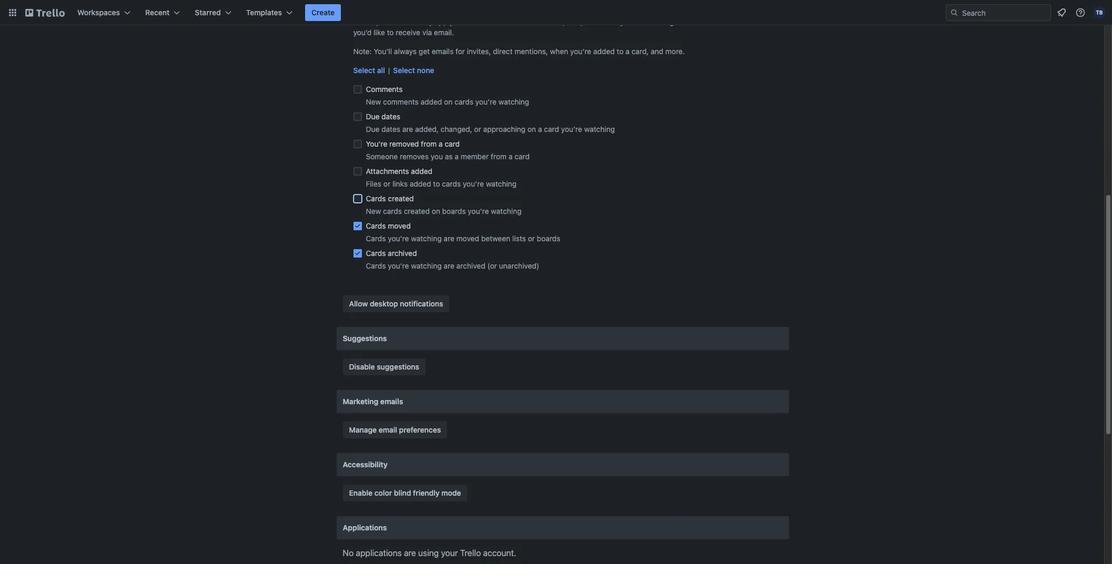 Task type: vqa. For each thing, say whether or not it's contained in the screenshot.


Task type: describe. For each thing, give the bounding box(es) containing it.
a up you
[[439, 139, 443, 148]]

0 horizontal spatial boards
[[442, 207, 466, 216]]

are up "cards you're watching are archived (or unarchived)"
[[444, 234, 455, 243]]

you
[[431, 152, 443, 161]]

files or links added to cards you're watching
[[366, 179, 517, 188]]

lists,
[[567, 17, 583, 26]]

desktop
[[370, 299, 398, 308]]

which
[[702, 17, 722, 26]]

manage
[[349, 426, 377, 435]]

note:
[[353, 47, 372, 56]]

no applications are using your trello account.
[[343, 549, 516, 558]]

removed
[[390, 139, 419, 148]]

you'll
[[374, 47, 392, 56]]

cards down cards created
[[383, 207, 402, 216]]

via
[[423, 28, 432, 37]]

a left card,
[[626, 47, 630, 56]]

on for cards
[[444, 97, 453, 106]]

you're
[[366, 139, 388, 148]]

cards right lists,
[[600, 17, 618, 26]]

new cards created on boards you're watching
[[366, 207, 522, 216]]

boards,
[[540, 17, 565, 26]]

between
[[481, 234, 511, 243]]

email inside manage email preferences link
[[379, 426, 397, 435]]

to down you
[[433, 179, 440, 188]]

select none button
[[393, 65, 434, 76]]

1 horizontal spatial or
[[474, 125, 481, 134]]

disable
[[349, 363, 375, 372]]

1 horizontal spatial for
[[528, 17, 538, 26]]

1 vertical spatial or
[[384, 179, 391, 188]]

open information menu image
[[1076, 7, 1086, 18]]

these
[[353, 17, 374, 26]]

you're removed from a card
[[366, 139, 460, 148]]

dates for due dates are added, changed, or approaching on a card you're watching
[[382, 125, 401, 134]]

cards you're watching are moved between lists or boards
[[366, 234, 561, 243]]

cards up changed,
[[455, 97, 474, 106]]

1 horizontal spatial email
[[464, 17, 482, 26]]

dates for due dates
[[382, 112, 401, 121]]

due for due dates
[[366, 112, 380, 121]]

1 horizontal spatial emails
[[432, 47, 454, 56]]

account.
[[483, 549, 516, 558]]

manage email preferences
[[349, 426, 441, 435]]

marketing emails
[[343, 397, 403, 406]]

allow
[[349, 299, 368, 308]]

new for new comments added on cards you're watching
[[366, 97, 381, 106]]

when
[[550, 47, 568, 56]]

0 vertical spatial card
[[544, 125, 559, 134]]

new comments added on cards you're watching
[[366, 97, 529, 106]]

someone
[[366, 152, 398, 161]]

0 vertical spatial archived
[[388, 249, 417, 258]]

marketing
[[343, 397, 379, 406]]

1 horizontal spatial card
[[515, 152, 530, 161]]

allow desktop notifications
[[349, 299, 443, 308]]

unarchived)
[[499, 262, 539, 271]]

friendly
[[413, 489, 440, 498]]

someone removes you as a member from a card
[[366, 152, 530, 161]]

removes
[[400, 152, 429, 161]]

recent button
[[139, 4, 186, 21]]

to inside the . select which notifications you'd like to receive via email.
[[387, 28, 394, 37]]

1 horizontal spatial notifications
[[484, 17, 526, 26]]

. select which notifications you'd like to receive via email.
[[353, 17, 765, 37]]

back to home image
[[25, 4, 65, 21]]

1 vertical spatial moved
[[457, 234, 479, 243]]

recent
[[145, 8, 170, 17]]

apply
[[435, 17, 454, 26]]

like
[[374, 28, 385, 37]]

disable suggestions link
[[343, 359, 426, 376]]

added,
[[415, 125, 439, 134]]

preferences inside manage email preferences link
[[399, 426, 441, 435]]

a right approaching
[[538, 125, 542, 134]]

trello
[[460, 549, 481, 558]]

none
[[417, 66, 434, 75]]

create
[[312, 8, 335, 17]]

using
[[418, 549, 439, 558]]

added down removes
[[411, 167, 433, 176]]

a right as
[[455, 152, 459, 161]]

cards for cards archived
[[366, 249, 386, 258]]

1 horizontal spatial select
[[393, 66, 415, 75]]

1 vertical spatial created
[[404, 207, 430, 216]]

(or
[[488, 262, 497, 271]]

no
[[343, 549, 354, 558]]

disable suggestions
[[349, 363, 419, 372]]

suggestions
[[343, 334, 387, 343]]

member
[[461, 152, 489, 161]]

invites,
[[467, 47, 491, 56]]

as
[[445, 152, 453, 161]]

are down cards you're watching are moved between lists or boards
[[444, 262, 455, 271]]

starred
[[195, 8, 221, 17]]

enable color blind friendly mode
[[349, 489, 461, 498]]

enable color blind friendly mode link
[[343, 485, 468, 502]]

select all button
[[353, 65, 385, 76]]

1 horizontal spatial and
[[651, 47, 664, 56]]

manage email preferences link
[[343, 422, 447, 439]]

templates button
[[240, 4, 299, 21]]

changed,
[[441, 125, 472, 134]]

starred button
[[189, 4, 238, 21]]



Task type: locate. For each thing, give the bounding box(es) containing it.
from down added,
[[421, 139, 437, 148]]

1 vertical spatial preferences
[[399, 426, 441, 435]]

0 vertical spatial on
[[444, 97, 453, 106]]

1 vertical spatial card
[[445, 139, 460, 148]]

due dates are added, changed, or approaching on a card you're watching
[[366, 125, 615, 134]]

accessibility
[[343, 460, 388, 469]]

added left card,
[[594, 47, 615, 56]]

links
[[393, 179, 408, 188]]

added right links
[[410, 179, 431, 188]]

4 cards from the top
[[366, 249, 386, 258]]

0 horizontal spatial moved
[[388, 222, 411, 231]]

always
[[394, 47, 417, 56]]

dates down the due dates at the top of page
[[382, 125, 401, 134]]

3 cards from the top
[[366, 234, 386, 243]]

1 vertical spatial archived
[[457, 262, 486, 271]]

enable
[[349, 489, 373, 498]]

select inside the . select which notifications you'd like to receive via email.
[[678, 17, 700, 26]]

to
[[456, 17, 462, 26], [387, 28, 394, 37], [617, 47, 624, 56], [433, 179, 440, 188]]

1 vertical spatial email
[[379, 426, 397, 435]]

0 horizontal spatial archived
[[388, 249, 417, 258]]

or down attachments
[[384, 179, 391, 188]]

create button
[[305, 4, 341, 21]]

boards up cards you're watching are moved between lists or boards
[[442, 207, 466, 216]]

on right approaching
[[528, 125, 536, 134]]

2 vertical spatial or
[[528, 234, 535, 243]]

cards
[[366, 194, 386, 203], [366, 222, 386, 231], [366, 234, 386, 243], [366, 249, 386, 258], [366, 262, 386, 271]]

archived down cards moved
[[388, 249, 417, 258]]

0 horizontal spatial emails
[[380, 397, 403, 406]]

0 vertical spatial email
[[464, 17, 482, 26]]

cards down as
[[442, 179, 461, 188]]

templates
[[246, 8, 282, 17]]

notifications
[[484, 17, 526, 26], [724, 17, 765, 26], [400, 299, 443, 308]]

cards for cards you're watching are moved between lists or boards
[[366, 234, 386, 243]]

from
[[421, 139, 437, 148], [491, 152, 507, 161]]

0 vertical spatial dates
[[382, 112, 401, 121]]

for left boards, at the top of the page
[[528, 17, 538, 26]]

0 vertical spatial new
[[366, 97, 381, 106]]

due for due dates are added, changed, or approaching on a card you're watching
[[366, 125, 380, 134]]

0 vertical spatial or
[[474, 125, 481, 134]]

1 horizontal spatial boards
[[537, 234, 561, 243]]

1 vertical spatial on
[[528, 125, 536, 134]]

boards right lists
[[537, 234, 561, 243]]

select left all
[[353, 66, 375, 75]]

1 horizontal spatial moved
[[457, 234, 479, 243]]

or right changed,
[[474, 125, 481, 134]]

1 new from the top
[[366, 97, 381, 106]]

are left using on the bottom of the page
[[404, 549, 416, 558]]

to right like
[[387, 28, 394, 37]]

on up changed,
[[444, 97, 453, 106]]

1 vertical spatial new
[[366, 207, 381, 216]]

1 horizontal spatial from
[[491, 152, 507, 161]]

2 due from the top
[[366, 125, 380, 134]]

note: you'll always get emails for invites, direct mentions, when you're added to a card, and more.
[[353, 47, 685, 56]]

lists
[[513, 234, 526, 243]]

your
[[441, 549, 458, 558]]

attachments
[[366, 167, 409, 176]]

cards for cards moved
[[366, 222, 386, 231]]

moved left "between"
[[457, 234, 479, 243]]

0 vertical spatial for
[[528, 17, 538, 26]]

0 horizontal spatial select
[[353, 66, 375, 75]]

2 horizontal spatial or
[[528, 234, 535, 243]]

you'd
[[353, 28, 372, 37]]

cards created
[[366, 194, 414, 203]]

on down files or links added to cards you're watching
[[432, 207, 440, 216]]

all
[[377, 66, 385, 75]]

2 horizontal spatial on
[[528, 125, 536, 134]]

these preferences only apply to email notifications for boards, lists, and cards you're watching
[[353, 17, 674, 26]]

suggestions
[[377, 363, 419, 372]]

1 vertical spatial emails
[[380, 397, 403, 406]]

1 due from the top
[[366, 112, 380, 121]]

or
[[474, 125, 481, 134], [384, 179, 391, 188], [528, 234, 535, 243]]

0 vertical spatial preferences
[[376, 17, 417, 26]]

0 notifications image
[[1056, 6, 1068, 19]]

notifications right desktop
[[400, 299, 443, 308]]

|
[[388, 66, 390, 75]]

archived left (or
[[457, 262, 486, 271]]

notifications up direct
[[484, 17, 526, 26]]

get
[[419, 47, 430, 56]]

1 horizontal spatial on
[[444, 97, 453, 106]]

moved
[[388, 222, 411, 231], [457, 234, 479, 243]]

allow desktop notifications link
[[343, 296, 450, 313]]

.
[[674, 17, 676, 26]]

0 vertical spatial moved
[[388, 222, 411, 231]]

blind
[[394, 489, 411, 498]]

card
[[544, 125, 559, 134], [445, 139, 460, 148], [515, 152, 530, 161]]

1 cards from the top
[[366, 194, 386, 203]]

2 dates from the top
[[382, 125, 401, 134]]

1 vertical spatial boards
[[537, 234, 561, 243]]

0 horizontal spatial and
[[585, 17, 598, 26]]

5 cards from the top
[[366, 262, 386, 271]]

0 vertical spatial due
[[366, 112, 380, 121]]

a
[[626, 47, 630, 56], [538, 125, 542, 134], [439, 139, 443, 148], [455, 152, 459, 161], [509, 152, 513, 161]]

a down approaching
[[509, 152, 513, 161]]

notifications right which
[[724, 17, 765, 26]]

email right manage
[[379, 426, 397, 435]]

2 horizontal spatial notifications
[[724, 17, 765, 26]]

0 horizontal spatial from
[[421, 139, 437, 148]]

dates down comments
[[382, 112, 401, 121]]

1 vertical spatial and
[[651, 47, 664, 56]]

select right |
[[393, 66, 415, 75]]

workspaces button
[[71, 4, 137, 21]]

card right approaching
[[544, 125, 559, 134]]

created down links
[[388, 194, 414, 203]]

0 vertical spatial emails
[[432, 47, 454, 56]]

attachments added
[[366, 167, 433, 176]]

watching
[[644, 17, 674, 26], [499, 97, 529, 106], [584, 125, 615, 134], [486, 179, 517, 188], [491, 207, 522, 216], [411, 234, 442, 243], [411, 262, 442, 271]]

notifications inside the . select which notifications you'd like to receive via email.
[[724, 17, 765, 26]]

card,
[[632, 47, 649, 56]]

0 horizontal spatial card
[[445, 139, 460, 148]]

card up as
[[445, 139, 460, 148]]

added
[[594, 47, 615, 56], [421, 97, 442, 106], [411, 167, 433, 176], [410, 179, 431, 188]]

1 vertical spatial from
[[491, 152, 507, 161]]

mode
[[442, 489, 461, 498]]

1 vertical spatial dates
[[382, 125, 401, 134]]

comments
[[383, 97, 419, 106]]

created down cards created
[[404, 207, 430, 216]]

2 vertical spatial card
[[515, 152, 530, 161]]

color
[[375, 489, 392, 498]]

primary element
[[0, 0, 1113, 25]]

0 vertical spatial and
[[585, 17, 598, 26]]

on for boards
[[432, 207, 440, 216]]

0 horizontal spatial on
[[432, 207, 440, 216]]

0 horizontal spatial for
[[456, 47, 465, 56]]

2 horizontal spatial select
[[678, 17, 700, 26]]

1 dates from the top
[[382, 112, 401, 121]]

cards
[[600, 17, 618, 26], [455, 97, 474, 106], [442, 179, 461, 188], [383, 207, 402, 216]]

select
[[678, 17, 700, 26], [353, 66, 375, 75], [393, 66, 415, 75]]

tyler black (tylerblack440) image
[[1094, 6, 1106, 19]]

0 horizontal spatial email
[[379, 426, 397, 435]]

2 cards from the top
[[366, 222, 386, 231]]

due dates
[[366, 112, 401, 121]]

new
[[366, 97, 381, 106], [366, 207, 381, 216]]

2 vertical spatial on
[[432, 207, 440, 216]]

or right lists
[[528, 234, 535, 243]]

and right lists,
[[585, 17, 598, 26]]

to right apply
[[456, 17, 462, 26]]

cards you're watching are archived (or unarchived)
[[366, 262, 539, 271]]

emails
[[432, 47, 454, 56], [380, 397, 403, 406]]

files
[[366, 179, 382, 188]]

moved up cards archived on the left top
[[388, 222, 411, 231]]

select right .
[[678, 17, 700, 26]]

Search field
[[959, 5, 1051, 21]]

preferences
[[376, 17, 417, 26], [399, 426, 441, 435]]

emails up "manage email preferences"
[[380, 397, 403, 406]]

cards moved
[[366, 222, 411, 231]]

watching link
[[644, 17, 674, 26]]

1 vertical spatial due
[[366, 125, 380, 134]]

to left card,
[[617, 47, 624, 56]]

applications
[[343, 524, 387, 533]]

new for new cards created on boards you're watching
[[366, 207, 381, 216]]

and right card,
[[651, 47, 664, 56]]

0 vertical spatial boards
[[442, 207, 466, 216]]

2 horizontal spatial card
[[544, 125, 559, 134]]

1 horizontal spatial archived
[[457, 262, 486, 271]]

dates
[[382, 112, 401, 121], [382, 125, 401, 134]]

0 vertical spatial created
[[388, 194, 414, 203]]

receive
[[396, 28, 421, 37]]

0 horizontal spatial notifications
[[400, 299, 443, 308]]

direct
[[493, 47, 513, 56]]

cards for cards you're watching are archived (or unarchived)
[[366, 262, 386, 271]]

2 new from the top
[[366, 207, 381, 216]]

are up removed
[[403, 125, 413, 134]]

applications
[[356, 549, 402, 558]]

from right member
[[491, 152, 507, 161]]

more.
[[666, 47, 685, 56]]

1 vertical spatial for
[[456, 47, 465, 56]]

new down comments
[[366, 97, 381, 106]]

approaching
[[483, 125, 526, 134]]

notifications inside allow desktop notifications link
[[400, 299, 443, 308]]

select all | select none
[[353, 66, 434, 75]]

0 vertical spatial from
[[421, 139, 437, 148]]

added up added,
[[421, 97, 442, 106]]

0 horizontal spatial or
[[384, 179, 391, 188]]

card down approaching
[[515, 152, 530, 161]]

search image
[[950, 8, 959, 17]]

workspaces
[[77, 8, 120, 17]]

new down cards created
[[366, 207, 381, 216]]

comments
[[366, 85, 403, 94]]

on
[[444, 97, 453, 106], [528, 125, 536, 134], [432, 207, 440, 216]]

mentions,
[[515, 47, 548, 56]]

email right apply
[[464, 17, 482, 26]]

are
[[403, 125, 413, 134], [444, 234, 455, 243], [444, 262, 455, 271], [404, 549, 416, 558]]

emails right get at the top of page
[[432, 47, 454, 56]]

for left invites,
[[456, 47, 465, 56]]

only
[[419, 17, 433, 26]]

cards archived
[[366, 249, 417, 258]]

email.
[[434, 28, 454, 37]]

cards for cards created
[[366, 194, 386, 203]]



